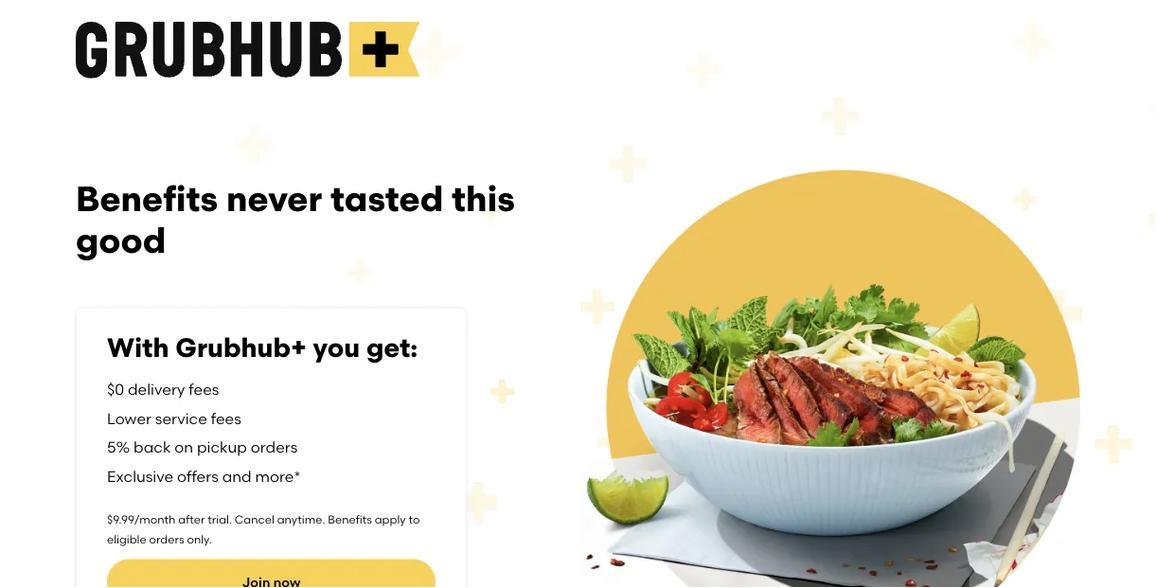 Task type: vqa. For each thing, say whether or not it's contained in the screenshot.
the $9.99/month after trial. Cancel anytime. Benefits apply to eligible orders only.
yes



Task type: locate. For each thing, give the bounding box(es) containing it.
5%
[[107, 438, 130, 457]]

grubhub+
[[175, 331, 307, 363]]

never
[[226, 178, 322, 220]]

and
[[222, 467, 252, 486]]

fees
[[189, 380, 219, 399], [211, 409, 241, 428]]

orders up the more*
[[251, 438, 298, 457]]

on
[[175, 438, 193, 457]]

to
[[409, 513, 420, 527]]

offers
[[177, 467, 219, 486]]

fees up pickup
[[211, 409, 241, 428]]

apply
[[375, 513, 406, 527]]

1 vertical spatial benefits
[[328, 513, 372, 527]]

you
[[313, 331, 360, 363]]

more*
[[255, 467, 301, 486]]

with
[[107, 331, 169, 363]]

orders down after
[[149, 532, 184, 546]]

orders inside $9.99/month after trial. cancel anytime. benefits apply to eligible orders only.
[[149, 532, 184, 546]]

benefits
[[76, 178, 218, 220], [328, 513, 372, 527]]

1 vertical spatial fees
[[211, 409, 241, 428]]

eligible
[[107, 532, 146, 546]]

1 vertical spatial orders
[[149, 532, 184, 546]]

fees up the "service"
[[189, 380, 219, 399]]

pickup
[[197, 438, 247, 457]]

0 horizontal spatial benefits
[[76, 178, 218, 220]]

only.
[[187, 532, 212, 546]]

benefits inside benefits never tasted this good
[[76, 178, 218, 220]]

0 vertical spatial orders
[[251, 438, 298, 457]]

0 horizontal spatial orders
[[149, 532, 184, 546]]

0 vertical spatial benefits
[[76, 178, 218, 220]]

orders
[[251, 438, 298, 457], [149, 532, 184, 546]]

5% back on pickup orders
[[107, 438, 298, 457]]

fees for $0 delivery fees
[[189, 380, 219, 399]]

0 vertical spatial fees
[[189, 380, 219, 399]]

tasted
[[331, 178, 444, 220]]

$0
[[107, 380, 124, 399]]

benefits never tasted this good
[[76, 178, 515, 262]]

$0 delivery fees
[[107, 380, 219, 399]]

1 horizontal spatial benefits
[[328, 513, 372, 527]]



Task type: describe. For each thing, give the bounding box(es) containing it.
lower
[[107, 409, 152, 428]]

good
[[76, 220, 166, 262]]

this
[[452, 178, 515, 220]]

grubhub+ logo image
[[76, 22, 420, 79]]

with grubhub+ you get:
[[107, 331, 418, 363]]

cancel
[[235, 513, 274, 527]]

lower service fees
[[107, 409, 241, 428]]

after
[[178, 513, 205, 527]]

$9.99/month after trial. cancel anytime. benefits apply to eligible orders only.
[[107, 513, 420, 546]]

exclusive offers and more*
[[107, 467, 301, 486]]

benefits inside $9.99/month after trial. cancel anytime. benefits apply to eligible orders only.
[[328, 513, 372, 527]]

delivery
[[128, 380, 185, 399]]

exclusive
[[107, 467, 173, 486]]

service
[[155, 409, 207, 428]]

trial.
[[208, 513, 232, 527]]

fees for lower service fees
[[211, 409, 241, 428]]

back
[[134, 438, 171, 457]]

get:
[[366, 331, 418, 363]]

1 horizontal spatial orders
[[251, 438, 298, 457]]

$9.99/month
[[107, 513, 176, 527]]

anytime.
[[277, 513, 325, 527]]



